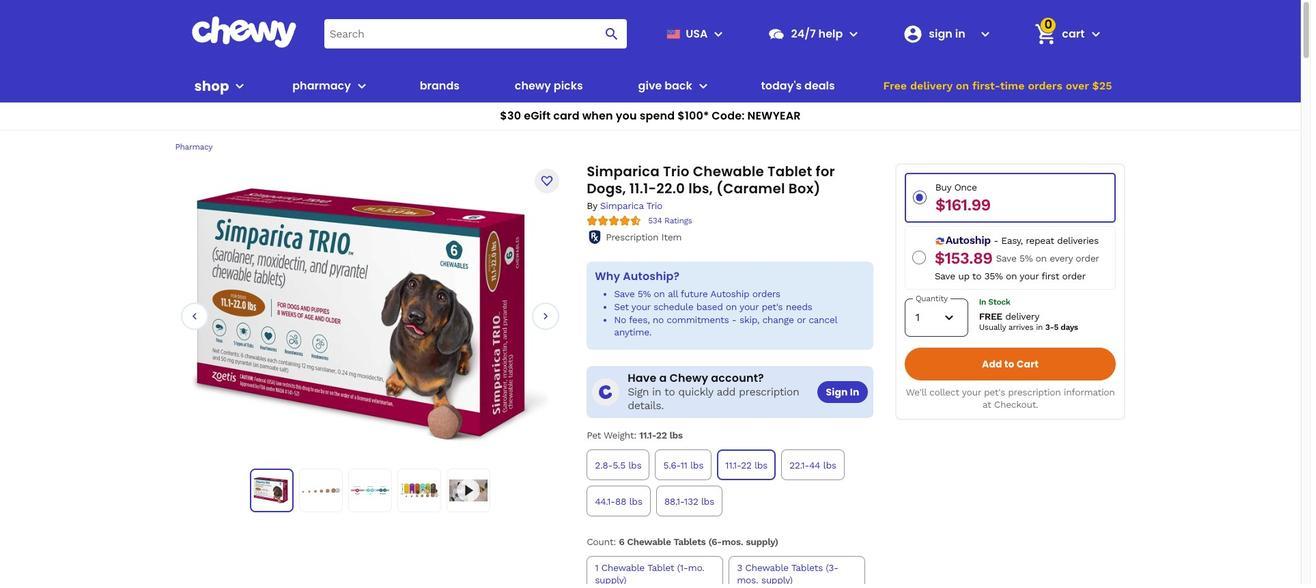 Task type: vqa. For each thing, say whether or not it's contained in the screenshot.
22 to the left
yes



Task type: locate. For each thing, give the bounding box(es) containing it.
cart
[[1063, 26, 1085, 41]]

5.6-11 lbs
[[664, 460, 704, 471]]

first
[[1042, 270, 1060, 281]]

0 horizontal spatial pet's
[[762, 301, 783, 312]]

lbs for 44.1-88 lbs
[[630, 496, 643, 507]]

1 horizontal spatial tablet
[[768, 162, 813, 181]]

we'll
[[906, 387, 927, 397]]

deliveries
[[1058, 235, 1099, 246]]

simparica trio chewable tablet for dogs, 11.1-22.0 lbs, (caramel box), 6 chewable tablets (6-mos. supply) slide 4 of 5 image
[[400, 471, 439, 510]]

brands link
[[415, 70, 465, 102]]

22 inside 'button'
[[741, 460, 752, 471]]

2 horizontal spatial to
[[1005, 357, 1015, 371]]

on right '35%'
[[1006, 270, 1018, 281]]

1 horizontal spatial autoship
[[946, 233, 991, 246]]

0 vertical spatial sign in link
[[898, 17, 975, 50]]

on left all
[[654, 288, 665, 299]]

0 horizontal spatial in
[[653, 385, 662, 398]]

2 horizontal spatial in
[[980, 297, 987, 307]]

chewable
[[693, 162, 765, 181], [627, 537, 671, 547], [602, 563, 645, 573], [746, 563, 789, 573]]

1 horizontal spatial in
[[956, 26, 966, 41]]

1 horizontal spatial 22
[[741, 460, 752, 471]]

0 vertical spatial :
[[634, 430, 637, 441]]

orders left over
[[1029, 79, 1063, 92]]

your left first
[[1020, 270, 1039, 281]]

save left 'up'
[[935, 270, 956, 281]]

11.1-22 lbs
[[726, 460, 768, 471]]

5% down autoship - easy, repeat deliveries
[[1020, 253, 1033, 264]]

44.1-88 lbs
[[595, 496, 643, 507]]

0 vertical spatial simparica
[[587, 162, 660, 181]]

chewable inside simparica trio chewable tablet for dogs, 11.1-22.0 lbs, (caramel box)
[[693, 162, 765, 181]]

chewy right a
[[670, 370, 709, 386]]

0 vertical spatial trio
[[663, 162, 690, 181]]

group containing 2.8-5.5 lbs
[[584, 447, 876, 519]]

1 vertical spatial 22
[[741, 460, 752, 471]]

autoship?
[[623, 269, 680, 284]]

save up set
[[614, 288, 635, 299]]

in inside have a chewy account? sign in to quickly add prescription details.
[[653, 385, 662, 398]]

0 vertical spatial order
[[1076, 253, 1100, 264]]

your right collect
[[962, 387, 982, 397]]

1 vertical spatial order
[[1063, 270, 1086, 281]]

1 vertical spatial -
[[732, 314, 737, 325]]

a
[[660, 370, 667, 386]]

2 vertical spatial to
[[665, 385, 675, 398]]

3
[[737, 563, 743, 573]]

0 horizontal spatial save
[[614, 288, 635, 299]]

pet's up at
[[985, 387, 1006, 397]]

chewy up egift
[[515, 78, 551, 94]]

orders
[[1029, 79, 1063, 92], [753, 288, 781, 299]]

1 vertical spatial mos.
[[737, 575, 759, 584]]

0 vertical spatial orders
[[1029, 79, 1063, 92]]

supply) inside 1 chewable tablet (1-mo. supply)
[[595, 575, 627, 584]]

1 vertical spatial 5%
[[638, 288, 651, 299]]

chewable down code: at the right of page
[[693, 162, 765, 181]]

autoship
[[946, 233, 991, 246], [711, 288, 750, 299]]

based
[[697, 301, 723, 312]]

2.8-
[[595, 460, 613, 471]]

0 vertical spatial in
[[1037, 322, 1043, 332]]

(6-
[[709, 537, 722, 547]]

(1-
[[677, 563, 688, 573]]

1 horizontal spatial to
[[973, 270, 982, 281]]

all
[[668, 288, 678, 299]]

account menu image
[[978, 26, 994, 42]]

1 horizontal spatial -
[[994, 235, 999, 246]]

lbs right 132
[[702, 496, 715, 507]]

1 vertical spatial :
[[614, 537, 616, 547]]

usually
[[980, 322, 1006, 332]]

1 vertical spatial sign in link
[[818, 381, 868, 403]]

prescription right add on the right bottom of the page
[[739, 385, 800, 398]]

lbs inside "button"
[[702, 496, 715, 507]]

order down every
[[1063, 270, 1086, 281]]

0 horizontal spatial :
[[614, 537, 616, 547]]

2 horizontal spatial save
[[996, 253, 1017, 264]]

in left we'll
[[850, 385, 860, 399]]

0 horizontal spatial chewy
[[515, 78, 551, 94]]

cancel
[[809, 314, 838, 325]]

in left account menu image
[[956, 26, 966, 41]]

lbs right 88
[[630, 496, 643, 507]]

1 horizontal spatial 5%
[[1020, 253, 1033, 264]]

0 horizontal spatial to
[[665, 385, 675, 398]]

give back
[[639, 78, 693, 94]]

2 horizontal spatial sign
[[929, 26, 953, 41]]

count : 6 chewable tablets (6-mos. supply)
[[587, 537, 779, 547]]

1 vertical spatial pet's
[[985, 387, 1006, 397]]

delivery up arrives
[[1006, 311, 1040, 322]]

on right based
[[726, 301, 737, 312]]

1 vertical spatial save
[[935, 270, 956, 281]]

in
[[1037, 322, 1043, 332], [653, 385, 662, 398]]

simparica
[[587, 162, 660, 181], [600, 200, 644, 211]]

22.1-44 lbs
[[790, 460, 837, 471]]

lbs right the 44 at the right of page
[[824, 460, 837, 471]]

5.5
[[613, 460, 626, 471]]

1 horizontal spatial sign
[[826, 385, 848, 399]]

list
[[250, 469, 490, 512]]

: left 6
[[614, 537, 616, 547]]

items image
[[1034, 22, 1058, 46]]

24/7 help
[[792, 26, 843, 41]]

11
[[681, 460, 688, 471]]

chewable right "3" on the right bottom of the page
[[746, 563, 789, 573]]

buy once $161.99
[[936, 182, 991, 214]]

pharmacy link
[[175, 142, 212, 152]]

0 horizontal spatial 5%
[[638, 288, 651, 299]]

: down details.
[[634, 430, 637, 441]]

1 vertical spatial autoship
[[711, 288, 750, 299]]

22 left 22.1-
[[741, 460, 752, 471]]

supply) for mos.
[[762, 575, 793, 584]]

pet's inside why autoship? save 5% on all future autoship orders set your schedule based on your pet's needs no fees, no commitments - skip, change or cancel anytime.
[[762, 301, 783, 312]]

11.1- right weight
[[640, 430, 656, 441]]

2 vertical spatial in
[[850, 385, 860, 399]]

in up free
[[980, 297, 987, 307]]

0 vertical spatial 5%
[[1020, 253, 1033, 264]]

1 horizontal spatial chewy
[[670, 370, 709, 386]]

for
[[816, 162, 836, 181]]

prescription up checkout.
[[1009, 387, 1061, 397]]

to left quickly
[[665, 385, 675, 398]]

autoship inside why autoship? save 5% on all future autoship orders set your schedule based on your pet's needs no fees, no commitments - skip, change or cancel anytime.
[[711, 288, 750, 299]]

1 horizontal spatial orders
[[1029, 79, 1063, 92]]

first-
[[973, 79, 1001, 92]]

1 horizontal spatial save
[[935, 270, 956, 281]]

time
[[1001, 79, 1025, 92]]

2 vertical spatial 11.1-
[[726, 460, 741, 471]]

1 horizontal spatial pet's
[[985, 387, 1006, 397]]

0 horizontal spatial sign in link
[[818, 381, 868, 403]]

0 vertical spatial to
[[973, 270, 982, 281]]

lbs inside button
[[630, 496, 643, 507]]

22
[[656, 430, 667, 441], [741, 460, 752, 471]]

simparica trio chewable tablet for dogs, 11.1-22.0 lbs, (caramel box), 6 chewable tablets (6-mos. supply) slide 3 of 5 image
[[351, 471, 389, 510]]

today's
[[762, 78, 802, 94]]

1 horizontal spatial sign in link
[[898, 17, 975, 50]]

give
[[639, 78, 662, 94]]

future
[[681, 288, 708, 299]]

chewable down 6
[[602, 563, 645, 573]]

give back menu image
[[695, 78, 712, 94]]

- inside autoship - easy, repeat deliveries
[[994, 235, 999, 246]]

save down easy,
[[996, 253, 1017, 264]]

11.1- right 11
[[726, 460, 741, 471]]

$161.99 text field
[[936, 195, 991, 214]]

1 vertical spatial to
[[1005, 357, 1015, 371]]

delivery right free on the right top
[[911, 79, 953, 92]]

supply) inside 3 chewable tablets (3- mos. supply)
[[762, 575, 793, 584]]

0 horizontal spatial sign
[[628, 385, 649, 398]]

0 horizontal spatial orders
[[753, 288, 781, 299]]

in left 3-
[[1037, 322, 1043, 332]]

back
[[665, 78, 693, 94]]

1 vertical spatial orders
[[753, 288, 781, 299]]

0 vertical spatial in
[[956, 26, 966, 41]]

2 group from the top
[[584, 554, 876, 584]]

your inside "$153.89 save 5% on every order save up to 35% on your first order"
[[1020, 270, 1039, 281]]

tablet left (1-
[[648, 563, 675, 573]]

5% down autoship?
[[638, 288, 651, 299]]

by simparica trio
[[587, 200, 663, 211]]

delivery inside button
[[911, 79, 953, 92]]

1 vertical spatial group
[[584, 554, 876, 584]]

-
[[994, 235, 999, 246], [732, 314, 737, 325]]

pet's
[[762, 301, 783, 312], [985, 387, 1006, 397]]

lbs for 2.8-5.5 lbs
[[629, 460, 642, 471]]

menu image
[[232, 78, 248, 94]]

1 horizontal spatial tablets
[[792, 563, 823, 573]]

lbs right 5.5
[[629, 460, 642, 471]]

orders up change
[[753, 288, 781, 299]]

24/7 help link
[[763, 17, 843, 50]]

why
[[595, 269, 621, 284]]

1 vertical spatial delivery
[[1006, 311, 1040, 322]]

1 chewable tablet (1-mo. supply) button
[[587, 556, 724, 584]]

1 vertical spatial chewy
[[670, 370, 709, 386]]

1 horizontal spatial in
[[1037, 322, 1043, 332]]

0 vertical spatial pet's
[[762, 301, 783, 312]]

tablet inside 1 chewable tablet (1-mo. supply)
[[648, 563, 675, 573]]

have a chewy account? sign in to quickly add prescription details.
[[628, 370, 800, 412]]

0
[[1045, 16, 1053, 33]]

1 vertical spatial tablets
[[792, 563, 823, 573]]

mos.
[[722, 537, 744, 547], [737, 575, 759, 584]]

autoship up based
[[711, 288, 750, 299]]

$30 egift card when you spend $100* code: newyear
[[500, 108, 801, 124]]

lbs for 22.1-44 lbs
[[824, 460, 837, 471]]

cart menu image
[[1088, 26, 1104, 42]]

1 vertical spatial sign in
[[826, 385, 860, 399]]

tablet left for
[[768, 162, 813, 181]]

$153.89 text field
[[935, 249, 993, 268]]

0 vertical spatial autoship
[[946, 233, 991, 246]]

0 vertical spatial tablet
[[768, 162, 813, 181]]

6
[[619, 537, 625, 547]]

chewable inside 1 chewable tablet (1-mo. supply)
[[602, 563, 645, 573]]

simparica up by simparica trio on the top
[[587, 162, 660, 181]]

on left first-
[[956, 79, 970, 92]]

0 horizontal spatial prescription
[[739, 385, 800, 398]]

menu image
[[711, 26, 727, 42]]

chewy home image
[[191, 16, 297, 48]]

0 vertical spatial 22
[[656, 430, 667, 441]]

trio
[[663, 162, 690, 181], [647, 200, 663, 211]]

usa
[[686, 26, 708, 41]]

in up details.
[[653, 385, 662, 398]]

simparica trio chewable tablet for dogs, 11.1-22.0 lbs, (caramel box), 6 chewable tablets (6-mos. supply) slide 2 of 5 image
[[302, 471, 340, 510]]

pet's up change
[[762, 301, 783, 312]]

0 vertical spatial simparica trio chewable tablet for dogs, 11.1-22.0 lbs, (caramel box), 6 chewable tablets (6-mos. supply) slide 1 of 5 image
[[192, 187, 549, 441]]

tablets left "(3-"
[[792, 563, 823, 573]]

skip,
[[740, 314, 760, 325]]

mos. up "3" on the right bottom of the page
[[722, 537, 744, 547]]

your inside we'll collect your pet's prescription information at checkout.
[[962, 387, 982, 397]]

by
[[587, 200, 597, 211]]

1 vertical spatial in
[[980, 297, 987, 307]]

0 horizontal spatial autoship
[[711, 288, 750, 299]]

11.1-22 lbs button
[[717, 450, 776, 480]]

in inside in stock free delivery usually arrives in 3-5 days
[[1037, 322, 1043, 332]]

stock
[[989, 297, 1011, 307]]

help
[[819, 26, 843, 41]]

2 vertical spatial save
[[614, 288, 635, 299]]

lbs inside 'button'
[[755, 460, 768, 471]]

1 group from the top
[[584, 447, 876, 519]]

0 horizontal spatial tablet
[[648, 563, 675, 573]]

- left skip,
[[732, 314, 737, 325]]

site banner
[[0, 0, 1302, 131]]

tablet
[[768, 162, 813, 181], [648, 563, 675, 573]]

- left easy,
[[994, 235, 999, 246]]

0 horizontal spatial in
[[850, 385, 860, 399]]

1 vertical spatial tablet
[[648, 563, 675, 573]]

details.
[[628, 399, 664, 412]]

0 vertical spatial 11.1-
[[630, 179, 657, 198]]

lbs right 11
[[691, 460, 704, 471]]

to right add
[[1005, 357, 1015, 371]]

tablets
[[674, 537, 706, 547], [792, 563, 823, 573]]

0 vertical spatial chewy
[[515, 78, 551, 94]]

tablets left the (6-
[[674, 537, 706, 547]]

order down deliveries
[[1076, 253, 1100, 264]]

autoship up $153.89
[[946, 233, 991, 246]]

item
[[662, 232, 682, 243]]

$161.99
[[936, 195, 991, 214]]

buy
[[936, 182, 952, 193]]

trio up 534
[[647, 200, 663, 211]]

0 horizontal spatial delivery
[[911, 79, 953, 92]]

1 horizontal spatial prescription
[[1009, 387, 1061, 397]]

0 horizontal spatial sign in
[[826, 385, 860, 399]]

chewy picks link
[[510, 70, 589, 102]]

group
[[584, 447, 876, 519], [584, 554, 876, 584]]

repeat
[[1026, 235, 1055, 246]]

0 horizontal spatial tablets
[[674, 537, 706, 547]]

1 horizontal spatial sign in
[[929, 26, 966, 41]]

0 vertical spatial -
[[994, 235, 999, 246]]

0 vertical spatial delivery
[[911, 79, 953, 92]]

mos. inside 3 chewable tablets (3- mos. supply)
[[737, 575, 759, 584]]

0 horizontal spatial -
[[732, 314, 737, 325]]

lbs left 22.1-
[[755, 460, 768, 471]]

on inside button
[[956, 79, 970, 92]]

your up 'fees,'
[[632, 301, 651, 312]]

to right 'up'
[[973, 270, 982, 281]]

schedule
[[654, 301, 694, 312]]

0 horizontal spatial 22
[[656, 430, 667, 441]]

autoship - easy, repeat deliveries
[[946, 233, 1099, 246]]

sign in
[[929, 26, 966, 41], [826, 385, 860, 399]]

0 vertical spatial sign in
[[929, 26, 966, 41]]

simparica down dogs,
[[600, 200, 644, 211]]

to inside have a chewy account? sign in to quickly add prescription details.
[[665, 385, 675, 398]]

1 horizontal spatial delivery
[[1006, 311, 1040, 322]]

Search text field
[[324, 19, 628, 49]]

group containing 1 chewable tablet (1-mo. supply)
[[584, 554, 876, 584]]

11.1- inside 11.1-22 lbs 'button'
[[726, 460, 741, 471]]

trio up ratings
[[663, 162, 690, 181]]

sign in link
[[898, 17, 975, 50], [818, 381, 868, 403]]

11.1- up simparica trio link at the top of the page
[[630, 179, 657, 198]]

22 up 5.6-
[[656, 430, 667, 441]]

:
[[634, 430, 637, 441], [614, 537, 616, 547]]

spend
[[640, 108, 675, 124]]

prescription inside have a chewy account? sign in to quickly add prescription details.
[[739, 385, 800, 398]]

mos. down "3" on the right bottom of the page
[[737, 575, 759, 584]]

newyear
[[748, 108, 801, 124]]

autoship inside radio choice group option group
[[946, 233, 991, 246]]

chewy
[[515, 78, 551, 94], [670, 370, 709, 386]]

prescription inside we'll collect your pet's prescription information at checkout.
[[1009, 387, 1061, 397]]

free delivery on first-time orders over $25
[[884, 79, 1113, 92]]

1 vertical spatial in
[[653, 385, 662, 398]]

sign in inside site banner
[[929, 26, 966, 41]]

simparica trio chewable tablet for dogs, 11.1-22.0 lbs, (caramel box), 6 chewable tablets (6-mos. supply) slide 1 of 5 image
[[192, 187, 549, 441], [253, 472, 290, 509]]

0 vertical spatial group
[[584, 447, 876, 519]]

534 ratings button
[[649, 215, 692, 226]]



Task type: describe. For each thing, give the bounding box(es) containing it.
change
[[763, 314, 794, 325]]

chewy support image
[[768, 25, 786, 43]]

over
[[1066, 79, 1090, 92]]

132
[[685, 496, 699, 507]]

ratings
[[665, 216, 692, 225]]

11.1- inside simparica trio chewable tablet for dogs, 11.1-22.0 lbs, (caramel box)
[[630, 179, 657, 198]]

delivery inside in stock free delivery usually arrives in 3-5 days
[[1006, 311, 1040, 322]]

anytime.
[[614, 326, 652, 337]]

at
[[983, 399, 992, 410]]

0 vertical spatial tablets
[[674, 537, 706, 547]]

3 chewable tablets (3- mos. supply) button
[[729, 556, 866, 584]]

prescription image
[[587, 229, 603, 245]]

your up skip,
[[740, 301, 759, 312]]

shop button
[[194, 70, 248, 102]]

chewable right 6
[[627, 537, 671, 547]]

supply) for mo.
[[595, 575, 627, 584]]

1 chewable tablet (1-mo. supply)
[[595, 563, 705, 584]]

usa button
[[662, 17, 727, 50]]

up
[[959, 270, 970, 281]]

3-
[[1046, 322, 1055, 332]]

save inside why autoship? save 5% on all future autoship orders set your schedule based on your pet's needs no fees, no commitments - skip, change or cancel anytime.
[[614, 288, 635, 299]]

simparica trio chewable tablet for dogs, 11.1-22.0 lbs, (caramel box), 6 chewable tablets (6-mos. supply) slide 5 of 5 image
[[449, 480, 488, 501]]

Product search field
[[324, 19, 628, 49]]

trio inside simparica trio chewable tablet for dogs, 11.1-22.0 lbs, (caramel box)
[[663, 162, 690, 181]]

88.1-
[[665, 496, 685, 507]]

5% inside why autoship? save 5% on all future autoship orders set your schedule based on your pet's needs no fees, no commitments - skip, change or cancel anytime.
[[638, 288, 651, 299]]

1 vertical spatial 11.1-
[[640, 430, 656, 441]]

days
[[1061, 322, 1079, 332]]

1 horizontal spatial :
[[634, 430, 637, 441]]

88.1-132 lbs button
[[656, 486, 723, 517]]

5% inside "$153.89 save 5% on every order save up to 35% on your first order"
[[1020, 253, 1033, 264]]

count
[[587, 537, 614, 547]]

quickly
[[679, 385, 714, 398]]

today's deals link
[[756, 70, 841, 102]]

weight
[[604, 430, 634, 441]]

checkout.
[[995, 399, 1039, 410]]

pet
[[587, 430, 601, 441]]

dogs,
[[587, 179, 626, 198]]

carousel-slider region
[[181, 180, 560, 452]]

deals
[[805, 78, 835, 94]]

lbs,
[[689, 179, 713, 198]]

prescription item
[[606, 232, 682, 243]]

help menu image
[[846, 26, 862, 42]]

1 vertical spatial simparica trio chewable tablet for dogs, 11.1-22.0 lbs, (caramel box), 6 chewable tablets (6-mos. supply) slide 1 of 5 image
[[253, 472, 290, 509]]

5.6-11 lbs button
[[656, 450, 712, 480]]

tablets inside 3 chewable tablets (3- mos. supply)
[[792, 563, 823, 573]]

35%
[[985, 270, 1003, 281]]

brands
[[420, 78, 460, 94]]

lbs up 5.6-
[[670, 430, 683, 441]]

free
[[884, 79, 907, 92]]

0 vertical spatial save
[[996, 253, 1017, 264]]

22.0
[[657, 179, 685, 198]]

commitments
[[667, 314, 729, 325]]

(caramel
[[717, 179, 786, 198]]

today's deals
[[762, 78, 835, 94]]

orders inside button
[[1029, 79, 1063, 92]]

88.1-132 lbs
[[665, 496, 715, 507]]

cart
[[1017, 357, 1039, 371]]

simparica trio chewable tablet for dogs, 11.1-22.0 lbs, (caramel box), 6 chewable tablets (6-mos. supply) slide 1 of 5 image inside carousel-slider region
[[192, 187, 549, 441]]

pharmacy
[[175, 142, 212, 151]]

account?
[[711, 370, 764, 386]]

free delivery on first-time orders over $25 button
[[880, 70, 1117, 102]]

you
[[616, 108, 637, 124]]

in inside site banner
[[956, 26, 966, 41]]

1 vertical spatial simparica
[[600, 200, 644, 211]]

to inside "$153.89 save 5% on every order save up to 35% on your first order"
[[973, 270, 982, 281]]

534
[[649, 216, 662, 225]]

1
[[595, 563, 599, 573]]

group for lbs
[[584, 447, 876, 519]]

- inside why autoship? save 5% on all future autoship orders set your schedule based on your pet's needs no fees, no commitments - skip, change or cancel anytime.
[[732, 314, 737, 325]]

3 chewable tablets (3- mos. supply)
[[737, 563, 839, 584]]

sign inside have a chewy account? sign in to quickly add prescription details.
[[628, 385, 649, 398]]

in inside in stock free delivery usually arrives in 3-5 days
[[980, 297, 987, 307]]

orders inside why autoship? save 5% on all future autoship orders set your schedule based on your pet's needs no fees, no commitments - skip, change or cancel anytime.
[[753, 288, 781, 299]]

sign inside site banner
[[929, 26, 953, 41]]

pet weight : 11.1-22 lbs
[[587, 430, 683, 441]]

code:
[[712, 108, 745, 124]]

we'll collect your pet's prescription information at checkout.
[[906, 387, 1115, 410]]

when
[[583, 108, 613, 124]]

pharmacy menu image
[[354, 78, 370, 94]]

24/7
[[792, 26, 816, 41]]

lbs for 88.1-132 lbs
[[702, 496, 715, 507]]

simparica inside simparica trio chewable tablet for dogs, 11.1-22.0 lbs, (caramel box)
[[587, 162, 660, 181]]

chewy inside site banner
[[515, 78, 551, 94]]

1 vertical spatial trio
[[647, 200, 663, 211]]

add
[[982, 357, 1003, 371]]

add to cart
[[982, 357, 1039, 371]]

44
[[810, 460, 821, 471]]

44.1-
[[595, 496, 615, 507]]

tablet inside simparica trio chewable tablet for dogs, 11.1-22.0 lbs, (caramel box)
[[768, 162, 813, 181]]

to inside "button"
[[1005, 357, 1015, 371]]

radio choice group option group
[[905, 173, 1117, 290]]

submit search image
[[604, 26, 621, 42]]

chewy inside have a chewy account? sign in to quickly add prescription details.
[[670, 370, 709, 386]]

lbs for 11.1-22 lbs
[[755, 460, 768, 471]]

22.1-
[[790, 460, 810, 471]]

chewable inside 3 chewable tablets (3- mos. supply)
[[746, 563, 789, 573]]

lbs for 5.6-11 lbs
[[691, 460, 704, 471]]

needs
[[786, 301, 813, 312]]

$153.89
[[935, 249, 993, 268]]

5.6-
[[664, 460, 681, 471]]

or
[[797, 314, 806, 325]]

sign in link inside site banner
[[898, 17, 975, 50]]

$153.89 save 5% on every order save up to 35% on your first order
[[935, 249, 1100, 281]]

group for (6-
[[584, 554, 876, 584]]

set
[[614, 301, 629, 312]]

box)
[[789, 179, 821, 198]]

every
[[1050, 253, 1073, 264]]

on down "repeat"
[[1036, 253, 1047, 264]]

add
[[717, 385, 736, 398]]

no
[[653, 314, 664, 325]]

chewy picks
[[515, 78, 583, 94]]

$30
[[500, 108, 521, 124]]

easy,
[[1002, 235, 1023, 246]]

pet's inside we'll collect your pet's prescription information at checkout.
[[985, 387, 1006, 397]]

no
[[614, 314, 626, 325]]

0 vertical spatial mos.
[[722, 537, 744, 547]]

egift
[[524, 108, 551, 124]]

(3-
[[826, 563, 839, 573]]

collect
[[930, 387, 960, 397]]

2.8-5.5 lbs button
[[587, 450, 650, 480]]

22.1-44 lbs button
[[782, 450, 845, 480]]



